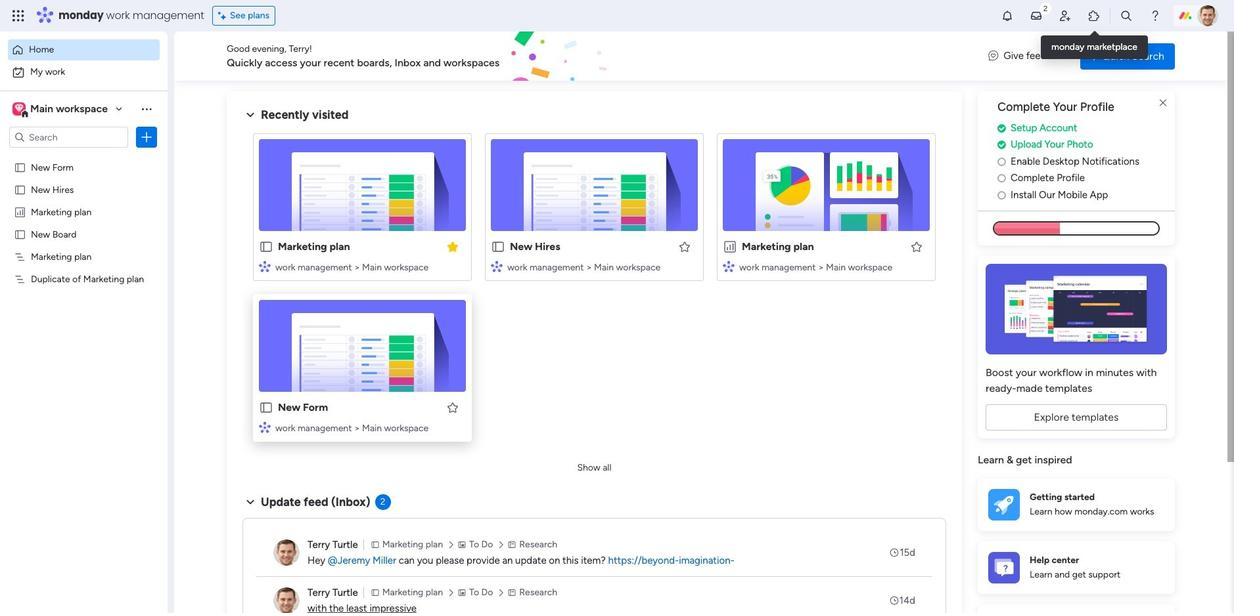 Task type: locate. For each thing, give the bounding box(es) containing it.
0 horizontal spatial add to favorites image
[[678, 240, 691, 253]]

circle o image down circle o image
[[998, 190, 1006, 200]]

close update feed (inbox) image
[[242, 495, 258, 511]]

0 vertical spatial circle o image
[[998, 157, 1006, 167]]

2 vertical spatial option
[[0, 155, 168, 158]]

public board image for component icon on the top of page
[[259, 240, 273, 254]]

public board image
[[14, 183, 26, 196], [14, 228, 26, 241], [491, 240, 505, 254]]

help image
[[1149, 9, 1162, 22]]

public board image up component image
[[259, 401, 273, 415]]

0 vertical spatial public board image
[[14, 161, 26, 173]]

2 element
[[375, 495, 391, 511]]

dapulse x slim image
[[1155, 95, 1171, 111]]

public board image
[[14, 161, 26, 173], [259, 240, 273, 254], [259, 401, 273, 415]]

add to favorites image
[[446, 401, 459, 414]]

terry turtle image
[[1197, 5, 1218, 26], [273, 540, 300, 566], [273, 588, 300, 614]]

close recently visited image
[[242, 107, 258, 123]]

workspace selection element
[[12, 101, 110, 118]]

circle o image up circle o image
[[998, 157, 1006, 167]]

public board image up public dashboard image
[[14, 161, 26, 173]]

1 vertical spatial option
[[8, 62, 160, 83]]

public board image up public dashboard image
[[14, 183, 26, 196]]

1 circle o image from the top
[[998, 157, 1006, 167]]

monday marketplace image
[[1088, 9, 1101, 22]]

invite members image
[[1059, 9, 1072, 22]]

options image
[[140, 131, 153, 144]]

1 vertical spatial circle o image
[[998, 190, 1006, 200]]

update feed image
[[1030, 9, 1043, 22]]

workspace options image
[[140, 102, 153, 115]]

2 image
[[1040, 1, 1051, 15]]

public board image up component icon on the top of page
[[259, 240, 273, 254]]

circle o image
[[998, 157, 1006, 167], [998, 190, 1006, 200]]

help center element
[[978, 542, 1175, 595]]

2 vertical spatial public board image
[[259, 401, 273, 415]]

check circle image
[[998, 123, 1006, 133]]

1 horizontal spatial add to favorites image
[[910, 240, 923, 253]]

2 add to favorites image from the left
[[910, 240, 923, 253]]

list box
[[0, 153, 168, 468]]

2 circle o image from the top
[[998, 190, 1006, 200]]

0 vertical spatial option
[[8, 39, 160, 60]]

add to favorites image
[[678, 240, 691, 253], [910, 240, 923, 253]]

option
[[8, 39, 160, 60], [8, 62, 160, 83], [0, 155, 168, 158]]

component image
[[259, 422, 271, 433]]

1 vertical spatial public board image
[[259, 240, 273, 254]]

check circle image
[[998, 140, 1006, 150]]

public board image down public dashboard image
[[14, 228, 26, 241]]



Task type: describe. For each thing, give the bounding box(es) containing it.
circle o image
[[998, 174, 1006, 184]]

notifications image
[[1001, 9, 1014, 22]]

1 add to favorites image from the left
[[678, 240, 691, 253]]

component image
[[259, 261, 271, 272]]

2 vertical spatial terry turtle image
[[273, 588, 300, 614]]

see plans image
[[218, 9, 230, 23]]

templates image image
[[990, 264, 1163, 355]]

quick search results list box
[[242, 123, 946, 458]]

getting started element
[[978, 479, 1175, 532]]

0 vertical spatial terry turtle image
[[1197, 5, 1218, 26]]

Search in workspace field
[[28, 130, 110, 145]]

public dashboard image
[[14, 206, 26, 218]]

select product image
[[12, 9, 25, 22]]

1 vertical spatial terry turtle image
[[273, 540, 300, 566]]

v2 bolt switch image
[[1091, 49, 1099, 63]]

public dashboard image
[[723, 240, 737, 254]]

public board image right remove from favorites image
[[491, 240, 505, 254]]

workspace image
[[15, 102, 24, 116]]

workspace image
[[12, 102, 26, 116]]

search everything image
[[1120, 9, 1133, 22]]

remove from favorites image
[[446, 240, 459, 253]]

public board image for component image
[[259, 401, 273, 415]]

v2 user feedback image
[[989, 49, 998, 64]]



Task type: vqa. For each thing, say whether or not it's contained in the screenshot.
Filters, 4 Active Filters ICON
no



